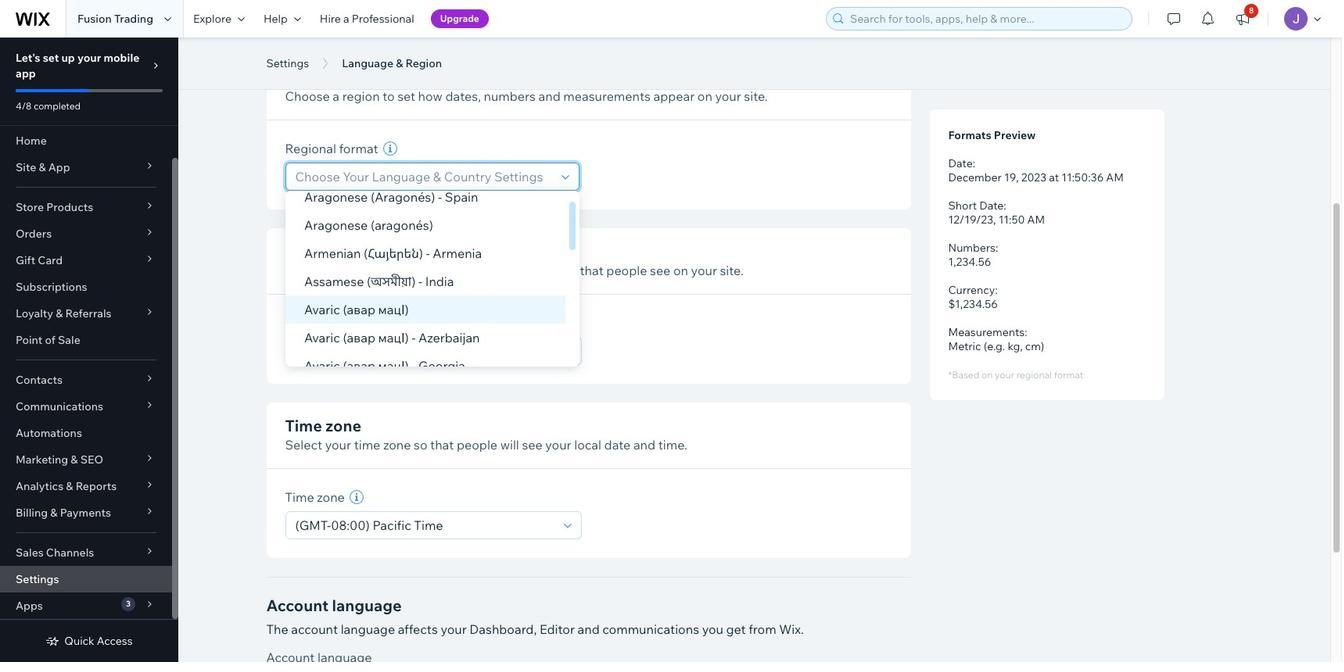 Task type: vqa. For each thing, say whether or not it's contained in the screenshot.
Payments
yes



Task type: locate. For each thing, give the bounding box(es) containing it.
you down (հայերեն)
[[409, 263, 430, 278]]

& for language
[[396, 56, 403, 70]]

1 vertical spatial people
[[457, 437, 498, 453]]

set left the up
[[43, 51, 59, 65]]

format
[[354, 67, 405, 87], [339, 141, 378, 156], [1054, 369, 1084, 381]]

2 мацӏ) from the top
[[378, 330, 408, 346]]

armenian (հայերեն) - armenia
[[304, 246, 482, 261]]

1 horizontal spatial set
[[398, 88, 415, 104]]

2 time from the top
[[285, 490, 314, 505]]

time
[[285, 416, 322, 436], [285, 490, 314, 505]]

your inside let's set up your mobile app
[[77, 51, 101, 65]]

choose inside currency choose the currency you accept for payments and that people see on your site.
[[285, 263, 330, 278]]

8
[[1249, 5, 1254, 16]]

1 vertical spatial on
[[673, 263, 688, 278]]

choose down settings button
[[285, 88, 330, 104]]

& right site
[[39, 160, 46, 174]]

referrals
[[65, 307, 112, 321]]

regional for regional format
[[285, 141, 336, 156]]

1 vertical spatial set
[[398, 88, 415, 104]]

19,
[[1004, 171, 1019, 185]]

regional format
[[285, 141, 378, 156]]

0 vertical spatial zone
[[326, 416, 361, 436]]

0 vertical spatial see
[[650, 263, 671, 278]]

2 aragonese from the top
[[304, 217, 368, 233]]

and inside regional format choose a region to set how dates, numbers and measurements appear on your site.
[[539, 88, 561, 104]]

region
[[406, 56, 442, 70]]

local
[[574, 437, 602, 453]]

sales
[[16, 546, 44, 560]]

format inside regional format choose a region to set how dates, numbers and measurements appear on your site.
[[354, 67, 405, 87]]

explore
[[193, 12, 232, 26]]

2 vertical spatial (авар
[[343, 358, 375, 374]]

0 horizontal spatial see
[[522, 437, 543, 453]]

settings inside button
[[266, 56, 309, 70]]

format up to
[[354, 67, 405, 87]]

channels
[[46, 546, 94, 560]]

spain
[[445, 189, 478, 205]]

so
[[414, 437, 428, 453]]

payments
[[60, 506, 111, 520]]

: right 1,234.56
[[996, 241, 999, 255]]

1 vertical spatial see
[[522, 437, 543, 453]]

marketing & seo
[[16, 453, 103, 467]]

a inside hire a professional link
[[343, 12, 349, 26]]

store
[[16, 200, 44, 214]]

time for time zone select your time zone so that people will see your local date and time.
[[285, 416, 322, 436]]

currency inside currency : $1,234.56
[[949, 283, 995, 297]]

1 horizontal spatial site.
[[744, 88, 768, 104]]

wix.
[[779, 622, 804, 638]]

2 regional from the top
[[285, 141, 336, 156]]

1 horizontal spatial see
[[650, 263, 671, 278]]

(অসমীয়া)
[[367, 274, 415, 289]]

currency inside currency choose the currency you accept for payments and that people see on your site.
[[285, 242, 354, 261]]

2 (авар from the top
[[343, 330, 375, 346]]

4/8 completed
[[16, 100, 81, 112]]

settings down the sales
[[16, 573, 59, 587]]

: inside currency : $1,234.56
[[995, 283, 998, 297]]

(авар down assamese (অসমীয়া) - india
[[343, 302, 375, 318]]

мацӏ) down the avaric (авар мацӏ) - azerbaijan at the left of the page
[[378, 358, 408, 374]]

zone left so in the bottom of the page
[[383, 437, 411, 453]]

your
[[77, 51, 101, 65], [715, 88, 741, 104], [691, 263, 717, 278], [995, 369, 1015, 381], [325, 437, 351, 453], [545, 437, 572, 453], [441, 622, 467, 638]]

azerbaijan
[[418, 330, 480, 346]]

assamese (অসমীয়া) - india
[[304, 274, 454, 289]]

: for measurements
[[1025, 325, 1028, 340]]

1 vertical spatial regional
[[285, 141, 336, 156]]

zone
[[326, 416, 361, 436], [383, 437, 411, 453], [317, 490, 345, 505]]

& inside loyalty & referrals popup button
[[56, 307, 63, 321]]

(авар down avaric (авар мацӏ)
[[343, 330, 375, 346]]

on
[[698, 88, 713, 104], [673, 263, 688, 278], [982, 369, 993, 381]]

1 vertical spatial site.
[[720, 263, 744, 278]]

currency
[[355, 263, 406, 278]]

& left reports
[[66, 480, 73, 494]]

0 vertical spatial that
[[580, 263, 604, 278]]

set inside let's set up your mobile app
[[43, 51, 59, 65]]

payments
[[494, 263, 552, 278]]

Choose your currency field
[[291, 338, 559, 365]]

: right kg,
[[1025, 325, 1028, 340]]

1 avaric from the top
[[304, 302, 340, 318]]

1 regional from the top
[[285, 67, 351, 87]]

zone down select
[[317, 490, 345, 505]]

: for numbers
[[996, 241, 999, 255]]

and right numbers at left top
[[539, 88, 561, 104]]

0 vertical spatial you
[[409, 263, 430, 278]]

avaric
[[304, 302, 340, 318], [304, 330, 340, 346], [304, 358, 340, 374]]

the
[[333, 263, 352, 278]]

for
[[475, 263, 492, 278]]

0 vertical spatial settings
[[266, 56, 309, 70]]

language
[[342, 56, 393, 70]]

2023
[[1021, 171, 1047, 185]]

date down formats
[[949, 156, 973, 171]]

0 horizontal spatial on
[[673, 263, 688, 278]]

мацӏ)
[[378, 302, 408, 318], [378, 330, 408, 346], [378, 358, 408, 374]]

date right short
[[980, 199, 1004, 213]]

quick access button
[[46, 634, 133, 649]]

1 time from the top
[[285, 416, 322, 436]]

people
[[607, 263, 647, 278], [457, 437, 498, 453]]

avaric for avaric (авар мацӏ) - azerbaijan
[[304, 330, 340, 346]]

0 horizontal spatial people
[[457, 437, 498, 453]]

: inside short date : 12/19/23, 11:50 am
[[1004, 199, 1007, 213]]

sidebar element
[[0, 38, 178, 663]]

0 vertical spatial aragonese
[[304, 189, 368, 205]]

1 мацӏ) from the top
[[378, 302, 408, 318]]

0 horizontal spatial set
[[43, 51, 59, 65]]

set inside regional format choose a region to set how dates, numbers and measurements appear on your site.
[[398, 88, 415, 104]]

Search for tools, apps, help & more... field
[[846, 8, 1127, 30]]

date
[[949, 156, 973, 171], [980, 199, 1004, 213]]

people inside time zone select your time zone so that people will see your local date and time.
[[457, 437, 498, 453]]

0 horizontal spatial site.
[[720, 263, 744, 278]]

analytics
[[16, 480, 64, 494]]

1 horizontal spatial date
[[980, 199, 1004, 213]]

0 horizontal spatial that
[[430, 437, 454, 453]]

0 vertical spatial choose
[[285, 88, 330, 104]]

date inside date : december 19, 2023 at 11:50:36 am
[[949, 156, 973, 171]]

2 vertical spatial format
[[1054, 369, 1084, 381]]

avaric (авар мацӏ) option
[[285, 296, 565, 324]]

1 vertical spatial you
[[702, 622, 724, 638]]

& for loyalty
[[56, 307, 63, 321]]

(авар
[[343, 302, 375, 318], [343, 330, 375, 346], [343, 358, 375, 374]]

1 vertical spatial мацӏ)
[[378, 330, 408, 346]]

currency down 'assamese'
[[285, 315, 339, 331]]

: down 19,
[[1004, 199, 1007, 213]]

india
[[425, 274, 454, 289]]

aragonese up aragonese (aragonés)
[[304, 189, 368, 205]]

0 vertical spatial people
[[607, 263, 647, 278]]

help
[[264, 12, 288, 26]]

settings inside sidebar element
[[16, 573, 59, 587]]

& inside billing & payments dropdown button
[[50, 506, 57, 520]]

1 horizontal spatial settings
[[266, 56, 309, 70]]

0 horizontal spatial date
[[949, 156, 973, 171]]

: inside numbers : 1,234.56
[[996, 241, 999, 255]]

am right 11:50:36
[[1106, 171, 1124, 185]]

0 vertical spatial regional
[[285, 67, 351, 87]]

2 vertical spatial on
[[982, 369, 993, 381]]

- left georgia
[[411, 358, 415, 374]]

that right payments
[[580, 263, 604, 278]]

0 vertical spatial site.
[[744, 88, 768, 104]]

11:50:36
[[1062, 171, 1104, 185]]

0 horizontal spatial settings
[[16, 573, 59, 587]]

2 horizontal spatial on
[[982, 369, 993, 381]]

measurements
[[949, 325, 1025, 340]]

0 vertical spatial format
[[354, 67, 405, 87]]

(авар down the avaric (авар мацӏ) - azerbaijan at the left of the page
[[343, 358, 375, 374]]

get
[[726, 622, 746, 638]]

regional inside regional format choose a region to set how dates, numbers and measurements appear on your site.
[[285, 67, 351, 87]]

3 (авар from the top
[[343, 358, 375, 374]]

you left the get
[[702, 622, 724, 638]]

editor
[[540, 622, 575, 638]]

0 horizontal spatial you
[[409, 263, 430, 278]]

1 vertical spatial date
[[980, 199, 1004, 213]]

choose inside regional format choose a region to set how dates, numbers and measurements appear on your site.
[[285, 88, 330, 104]]

time down select
[[285, 490, 314, 505]]

0 vertical spatial a
[[343, 12, 349, 26]]

site. inside currency choose the currency you accept for payments and that people see on your site.
[[720, 263, 744, 278]]

1 vertical spatial that
[[430, 437, 454, 453]]

automations
[[16, 426, 82, 440]]

2 vertical spatial мацӏ)
[[378, 358, 408, 374]]

& left seo
[[71, 453, 78, 467]]

choose down armenian at the left
[[285, 263, 330, 278]]

: inside date : december 19, 2023 at 11:50:36 am
[[973, 156, 976, 171]]

a right hire
[[343, 12, 349, 26]]

1 (авар from the top
[[343, 302, 375, 318]]

billing & payments
[[16, 506, 111, 520]]

format right "regional"
[[1054, 369, 1084, 381]]

: down numbers : 1,234.56
[[995, 283, 998, 297]]

1 vertical spatial (авар
[[343, 330, 375, 346]]

currency up the
[[285, 242, 354, 261]]

site & app button
[[0, 154, 172, 181]]

currency down 1,234.56
[[949, 283, 995, 297]]

& right loyalty
[[56, 307, 63, 321]]

am inside short date : 12/19/23, 11:50 am
[[1028, 213, 1045, 227]]

your inside regional format choose a region to set how dates, numbers and measurements appear on your site.
[[715, 88, 741, 104]]

0 vertical spatial (авар
[[343, 302, 375, 318]]

2 choose from the top
[[285, 263, 330, 278]]

on inside currency choose the currency you accept for payments and that people see on your site.
[[673, 263, 688, 278]]

date
[[604, 437, 631, 453]]

2 vertical spatial avaric
[[304, 358, 340, 374]]

& inside marketing & seo dropdown button
[[71, 453, 78, 467]]

: down formats
[[973, 156, 976, 171]]

1 vertical spatial am
[[1028, 213, 1045, 227]]

and inside time zone select your time zone so that people will see your local date and time.
[[634, 437, 656, 453]]

hire a professional
[[320, 12, 414, 26]]

0 vertical spatial date
[[949, 156, 973, 171]]

aragonese for aragonese (aragonés) - spain
[[304, 189, 368, 205]]

1 horizontal spatial that
[[580, 263, 604, 278]]

date : december 19, 2023 at 11:50:36 am
[[949, 156, 1124, 185]]

0 vertical spatial am
[[1106, 171, 1124, 185]]

am
[[1106, 171, 1124, 185], [1028, 213, 1045, 227]]

0 vertical spatial currency
[[285, 242, 354, 261]]

language up affects
[[332, 596, 402, 616]]

1 horizontal spatial a
[[343, 12, 349, 26]]

your inside currency choose the currency you accept for payments and that people see on your site.
[[691, 263, 717, 278]]

aragonese up armenian at the left
[[304, 217, 368, 233]]

you inside currency choose the currency you accept for payments and that people see on your site.
[[409, 263, 430, 278]]

0 vertical spatial time
[[285, 416, 322, 436]]

2 vertical spatial currency
[[285, 315, 339, 331]]

& left region
[[396, 56, 403, 70]]

1 horizontal spatial you
[[702, 622, 724, 638]]

quick
[[64, 634, 94, 649]]

1 vertical spatial avaric
[[304, 330, 340, 346]]

language down account language
[[341, 622, 395, 638]]

& for billing
[[50, 506, 57, 520]]

that right so in the bottom of the page
[[430, 437, 454, 453]]

0 vertical spatial on
[[698, 88, 713, 104]]

set right to
[[398, 88, 415, 104]]

select
[[285, 437, 322, 453]]

on inside regional format choose a region to set how dates, numbers and measurements appear on your site.
[[698, 88, 713, 104]]

1 horizontal spatial on
[[698, 88, 713, 104]]

мацӏ) up the avaric (авар мацӏ) - azerbaijan at the left of the page
[[378, 302, 408, 318]]

1 vertical spatial a
[[333, 88, 340, 104]]

currency choose the currency you accept for payments and that people see on your site.
[[285, 242, 744, 278]]

1 vertical spatial currency
[[949, 283, 995, 297]]

(e.g.
[[984, 340, 1005, 354]]

see inside currency choose the currency you accept for payments and that people see on your site.
[[650, 263, 671, 278]]

0 horizontal spatial a
[[333, 88, 340, 104]]

2 vertical spatial zone
[[317, 490, 345, 505]]

am right 11:50
[[1028, 213, 1045, 227]]

1 horizontal spatial people
[[607, 263, 647, 278]]

$1,234.56
[[949, 297, 998, 311]]

avaric for avaric (авар мацӏ) - georgia
[[304, 358, 340, 374]]

and right payments
[[555, 263, 577, 278]]

& right billing
[[50, 506, 57, 520]]

1 vertical spatial settings
[[16, 573, 59, 587]]

мацӏ) up avaric (авар мацӏ) - georgia
[[378, 330, 408, 346]]

- left spain
[[438, 189, 442, 205]]

quick access
[[64, 634, 133, 649]]

& inside analytics & reports popup button
[[66, 480, 73, 494]]

time.
[[658, 437, 688, 453]]

format down the region
[[339, 141, 378, 156]]

1 vertical spatial time
[[285, 490, 314, 505]]

settings for settings link
[[16, 573, 59, 587]]

0 vertical spatial avaric
[[304, 302, 340, 318]]

settings down help button
[[266, 56, 309, 70]]

apps
[[16, 599, 43, 613]]

(авар for georgia
[[343, 358, 375, 374]]

& inside language & region button
[[396, 56, 403, 70]]

zone up time
[[326, 416, 361, 436]]

zone for time zone select your time zone so that people will see your local date and time.
[[326, 416, 361, 436]]

and right date
[[634, 437, 656, 453]]

1 aragonese from the top
[[304, 189, 368, 205]]

professional
[[352, 12, 414, 26]]

2 avaric from the top
[[304, 330, 340, 346]]

: inside measurements : metric (e.g. kg, cm)
[[1025, 325, 1028, 340]]

avaric inside option
[[304, 302, 340, 318]]

1 vertical spatial format
[[339, 141, 378, 156]]

billing
[[16, 506, 48, 520]]

3 мацӏ) from the top
[[378, 358, 408, 374]]

a left the region
[[333, 88, 340, 104]]

1 vertical spatial aragonese
[[304, 217, 368, 233]]

0 horizontal spatial am
[[1028, 213, 1045, 227]]

time inside time zone select your time zone so that people will see your local date and time.
[[285, 416, 322, 436]]

1 vertical spatial language
[[341, 622, 395, 638]]

- left armenia
[[426, 246, 430, 261]]

0 vertical spatial set
[[43, 51, 59, 65]]

subscriptions link
[[0, 274, 172, 300]]

- left india
[[418, 274, 422, 289]]

see inside time zone select your time zone so that people will see your local date and time.
[[522, 437, 543, 453]]

up
[[61, 51, 75, 65]]

0 vertical spatial мацӏ)
[[378, 302, 408, 318]]

& inside site & app popup button
[[39, 160, 46, 174]]

time up select
[[285, 416, 322, 436]]

kg,
[[1008, 340, 1023, 354]]

:
[[973, 156, 976, 171], [1004, 199, 1007, 213], [996, 241, 999, 255], [995, 283, 998, 297], [1025, 325, 1028, 340]]

numbers
[[949, 241, 996, 255]]

1 choose from the top
[[285, 88, 330, 104]]

1 horizontal spatial am
[[1106, 171, 1124, 185]]

see
[[650, 263, 671, 278], [522, 437, 543, 453]]

3 avaric from the top
[[304, 358, 340, 374]]

list box
[[285, 183, 579, 380]]

settings button
[[259, 52, 317, 75]]

1 vertical spatial choose
[[285, 263, 330, 278]]



Task type: describe. For each thing, give the bounding box(es) containing it.
georgia
[[418, 358, 465, 374]]

avaric for avaric (авар мацӏ)
[[304, 302, 340, 318]]

list box containing aragonese (aragonés) - spain
[[285, 183, 579, 380]]

(авар inside avaric (авар мацӏ) option
[[343, 302, 375, 318]]

help button
[[254, 0, 310, 38]]

account
[[291, 622, 338, 638]]

the account language affects your dashboard, editor and communications you get from wix.
[[266, 622, 804, 638]]

мацӏ) for georgia
[[378, 358, 408, 374]]

loyalty & referrals button
[[0, 300, 172, 327]]

point of sale link
[[0, 327, 172, 354]]

Choose Your Language & Country Settings field
[[291, 163, 557, 190]]

to
[[383, 88, 395, 104]]

billing & payments button
[[0, 500, 172, 526]]

formats preview
[[949, 128, 1036, 142]]

(авар for azerbaijan
[[343, 330, 375, 346]]

currency for currency
[[285, 315, 339, 331]]

store products button
[[0, 194, 172, 221]]

regional for regional format choose a region to set how dates, numbers and measurements appear on your site.
[[285, 67, 351, 87]]

& for analytics
[[66, 480, 73, 494]]

regional format choose a region to set how dates, numbers and measurements appear on your site.
[[285, 67, 768, 104]]

loyalty
[[16, 307, 53, 321]]

settings for settings button
[[266, 56, 309, 70]]

sales channels
[[16, 546, 94, 560]]

11:50
[[999, 213, 1025, 227]]

reports
[[76, 480, 117, 494]]

orders button
[[0, 221, 172, 247]]

(հայերեն)
[[363, 246, 423, 261]]

time zone
[[285, 490, 345, 505]]

will
[[500, 437, 519, 453]]

point of sale
[[16, 333, 80, 347]]

zone for time zone
[[317, 490, 345, 505]]

fusion trading
[[77, 12, 153, 26]]

time for time zone
[[285, 490, 314, 505]]

of
[[45, 333, 55, 347]]

contacts button
[[0, 367, 172, 393]]

people inside currency choose the currency you accept for payments and that people see on your site.
[[607, 263, 647, 278]]

dashboard,
[[470, 622, 537, 638]]

let's
[[16, 51, 40, 65]]

regional
[[1017, 369, 1052, 381]]

gift
[[16, 253, 35, 268]]

dates,
[[446, 88, 481, 104]]

metric
[[949, 340, 981, 354]]

am inside date : december 19, 2023 at 11:50:36 am
[[1106, 171, 1124, 185]]

upgrade
[[440, 13, 479, 24]]

marketing & seo button
[[0, 447, 172, 473]]

currency : $1,234.56
[[949, 283, 998, 311]]

orders
[[16, 227, 52, 241]]

upgrade button
[[431, 9, 489, 28]]

- down avaric (авар мацӏ) option
[[411, 330, 415, 346]]

0 vertical spatial language
[[332, 596, 402, 616]]

gift card button
[[0, 247, 172, 274]]

and right editor
[[578, 622, 600, 638]]

that inside time zone select your time zone so that people will see your local date and time.
[[430, 437, 454, 453]]

affects
[[398, 622, 438, 638]]

*based on your regional format
[[949, 369, 1084, 381]]

avaric (авар мацӏ)
[[304, 302, 408, 318]]

trading
[[114, 12, 153, 26]]

12/19/23,
[[949, 213, 996, 227]]

numbers : 1,234.56
[[949, 241, 999, 269]]

account
[[266, 596, 329, 616]]

from
[[749, 622, 776, 638]]

language & region
[[342, 56, 442, 70]]

a inside regional format choose a region to set how dates, numbers and measurements appear on your site.
[[333, 88, 340, 104]]

currency for currency : $1,234.56
[[949, 283, 995, 297]]

preview
[[994, 128, 1036, 142]]

products
[[46, 200, 93, 214]]

cm)
[[1025, 340, 1045, 354]]

- for (հայերեն)
[[426, 246, 430, 261]]

- for (অসমীয়া)
[[418, 274, 422, 289]]

4/8
[[16, 100, 31, 112]]

region
[[342, 88, 380, 104]]

settings link
[[0, 566, 172, 593]]

aragonese (aragonés) - spain
[[304, 189, 478, 205]]

& for site
[[39, 160, 46, 174]]

aragonese for aragonese (aragonés)
[[304, 217, 368, 233]]

and inside currency choose the currency you accept for payments and that people see on your site.
[[555, 263, 577, 278]]

app
[[16, 66, 36, 81]]

let's set up your mobile app
[[16, 51, 140, 81]]

site. inside regional format choose a region to set how dates, numbers and measurements appear on your site.
[[744, 88, 768, 104]]

analytics & reports button
[[0, 473, 172, 500]]

мацӏ) for azerbaijan
[[378, 330, 408, 346]]

subscriptions
[[16, 280, 87, 294]]

time
[[354, 437, 380, 453]]

format for regional format choose a region to set how dates, numbers and measurements appear on your site.
[[354, 67, 405, 87]]

armenia
[[432, 246, 482, 261]]

december
[[949, 171, 1002, 185]]

communications
[[603, 622, 699, 638]]

that inside currency choose the currency you accept for payments and that people see on your site.
[[580, 263, 604, 278]]

communications
[[16, 400, 103, 414]]

completed
[[34, 100, 81, 112]]

site & app
[[16, 160, 70, 174]]

1,234.56
[[949, 255, 991, 269]]

language & region button
[[334, 52, 450, 75]]

communications button
[[0, 393, 172, 420]]

appear
[[654, 88, 695, 104]]

currency for currency choose the currency you accept for payments and that people see on your site.
[[285, 242, 354, 261]]

Choose Your Timezone Settings field
[[291, 512, 559, 539]]

: for currency
[[995, 283, 998, 297]]

& for marketing
[[71, 453, 78, 467]]

formats
[[949, 128, 992, 142]]

date inside short date : 12/19/23, 11:50 am
[[980, 199, 1004, 213]]

time zone select your time zone so that people will see your local date and time.
[[285, 416, 688, 453]]

format for regional format
[[339, 141, 378, 156]]

мацӏ) inside option
[[378, 302, 408, 318]]

marketing
[[16, 453, 68, 467]]

: for date
[[973, 156, 976, 171]]

- for (aragonés)
[[438, 189, 442, 205]]

store products
[[16, 200, 93, 214]]

8 button
[[1226, 0, 1260, 38]]

avaric (авар мацӏ) - azerbaijan
[[304, 330, 480, 346]]

home
[[16, 134, 47, 148]]

1 vertical spatial zone
[[383, 437, 411, 453]]



